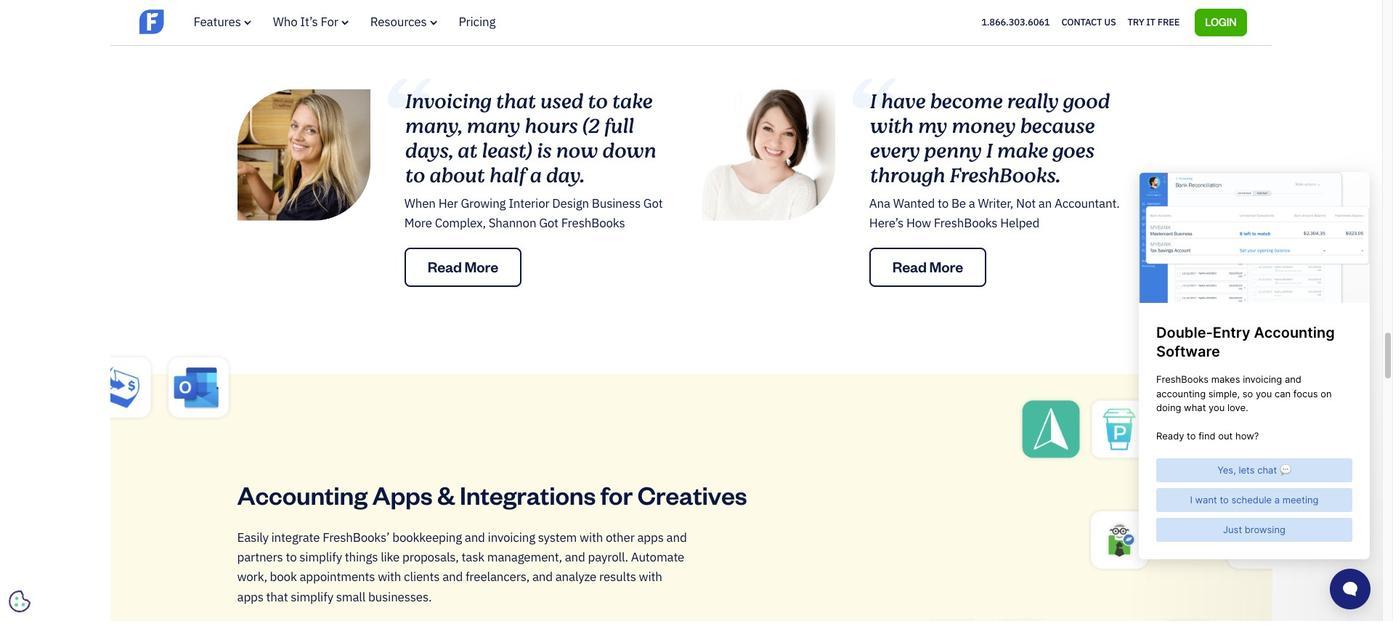 Task type: describe. For each thing, give the bounding box(es) containing it.
&
[[437, 478, 455, 510]]

0 vertical spatial creatives
[[730, 5, 839, 37]]

because
[[1019, 111, 1094, 142]]

login
[[1205, 15, 1237, 28]]

other
[[606, 529, 635, 545]]

1 horizontal spatial apps
[[637, 529, 664, 545]]

try
[[1128, 16, 1144, 28]]

i have become really good with my money because every penny i make goes through freshbooks. ana wanted to be a writer, not an accountant. here's how freshbooks helped
[[869, 86, 1120, 231]]

read more for about
[[428, 257, 498, 276]]

an
[[1039, 195, 1052, 211]]

businesses.
[[368, 589, 432, 605]]

make
[[996, 136, 1047, 166]]

read more for wanted
[[893, 257, 963, 276]]

read more link for about
[[404, 247, 522, 287]]

take
[[611, 86, 652, 117]]

pricing
[[459, 14, 496, 30]]

1 vertical spatial simplify
[[291, 589, 333, 605]]

contact
[[1062, 16, 1102, 28]]

every
[[869, 136, 919, 166]]

be
[[951, 195, 966, 211]]

and down management,
[[532, 569, 553, 585]]

more for to
[[465, 257, 498, 276]]

not
[[1016, 195, 1036, 211]]

cookie consent banner dialog
[[11, 442, 229, 610]]

design
[[552, 195, 589, 211]]

shannon
[[489, 215, 536, 231]]

small
[[336, 589, 365, 605]]

clients
[[404, 569, 440, 585]]

it
[[1146, 16, 1155, 28]]

day.
[[545, 161, 584, 191]]

contact us
[[1062, 16, 1116, 28]]

and up automate
[[666, 529, 687, 545]]

freshbooks inside i have become really good with my money because every penny i make goes through freshbooks. ana wanted to be a writer, not an accountant. here's how freshbooks helped
[[934, 215, 998, 231]]

partners
[[237, 549, 283, 565]]

pricing link
[[459, 14, 496, 30]]

with up payroll. on the bottom
[[580, 529, 603, 545]]

book
[[270, 569, 297, 585]]

things
[[345, 549, 378, 565]]

work,
[[237, 569, 267, 585]]

accounting apps & integrations for creatives
[[237, 478, 747, 510]]

a inside i have become really good with my money because every penny i make goes through freshbooks. ana wanted to be a writer, not an accountant. here's how freshbooks helped
[[969, 195, 975, 211]]

accountant.
[[1055, 195, 1120, 211]]

for
[[321, 14, 338, 30]]

who it's for link
[[273, 14, 348, 30]]

0 vertical spatial got
[[643, 195, 663, 211]]

resources
[[370, 14, 427, 30]]

freshbooks.
[[949, 161, 1060, 191]]

writer,
[[978, 195, 1013, 211]]

is
[[536, 136, 551, 166]]

who it's for
[[273, 14, 338, 30]]

complex,
[[435, 215, 486, 231]]

automate
[[631, 549, 684, 565]]

integrate
[[271, 529, 320, 545]]

with down automate
[[639, 569, 662, 585]]

my
[[917, 111, 947, 142]]

become
[[929, 86, 1002, 117]]

freshbooks'
[[323, 529, 390, 545]]

task
[[462, 549, 485, 565]]

1 vertical spatial creatives
[[637, 478, 747, 510]]

like
[[381, 549, 400, 565]]

invoicing
[[404, 86, 491, 117]]

features link
[[194, 14, 251, 30]]

hours
[[524, 111, 577, 142]]

invoicing that used to take many, many hours (2 full days, at least) is now down to about half a day. when her growing interior design business got more complex, shannon got freshbooks
[[404, 86, 663, 231]]

least)
[[481, 136, 532, 166]]

invoicing
[[488, 529, 535, 545]]

to inside i have become really good with my money because every penny i make goes through freshbooks. ana wanted to be a writer, not an accountant. here's how freshbooks helped
[[938, 195, 949, 211]]

features
[[194, 14, 241, 30]]

to inside easily integrate freshbooks' bookkeeping and invoicing system with other apps and partners to simplify things like proposals, task management, and payroll. automate work, book appointments with clients and freelancers, and analyze results with apps that simplify small businesses.
[[286, 549, 297, 565]]

days,
[[404, 136, 452, 166]]

money
[[951, 111, 1015, 142]]

integrations
[[460, 478, 596, 510]]

easily integrate freshbooks' bookkeeping and invoicing system with other apps and partners to simplify things like proposals, task management, and payroll. automate work, book appointments with clients and freelancers, and analyze results with apps that simplify small businesses.
[[237, 529, 687, 605]]



Task type: vqa. For each thing, say whether or not it's contained in the screenshot.
"FEATURES" link at the top
yes



Task type: locate. For each thing, give the bounding box(es) containing it.
read
[[428, 257, 462, 276], [893, 257, 927, 276]]

how inside i have become really good with my money because every penny i make goes through freshbooks. ana wanted to be a writer, not an accountant. here's how freshbooks helped
[[906, 215, 931, 231]]

for
[[601, 478, 633, 510]]

more inside invoicing that used to take many, many hours (2 full days, at least) is now down to about half a day. when her growing interior design business got more complex, shannon got freshbooks
[[404, 215, 432, 231]]

0 horizontal spatial how
[[464, 5, 515, 37]]

resources link
[[370, 14, 437, 30]]

0 horizontal spatial a
[[529, 161, 541, 191]]

to left the 'take'
[[587, 86, 607, 117]]

more
[[404, 215, 432, 231], [465, 257, 498, 276], [929, 257, 963, 276]]

her
[[438, 195, 458, 211]]

0 vertical spatial i
[[869, 86, 876, 117]]

analyze
[[555, 569, 596, 585]]

read more down complex,
[[428, 257, 498, 276]]

read more link down here's
[[869, 247, 986, 287]]

0 vertical spatial a
[[529, 161, 541, 191]]

easily
[[237, 529, 269, 545]]

that down book
[[266, 589, 288, 605]]

about
[[429, 161, 484, 191]]

1 vertical spatial i
[[985, 136, 992, 166]]

proposals,
[[402, 549, 459, 565]]

read more link for wanted
[[869, 247, 986, 287]]

2 read from the left
[[893, 257, 927, 276]]

to down integrate
[[286, 549, 297, 565]]

with left my
[[869, 111, 913, 142]]

1 vertical spatial how
[[906, 215, 931, 231]]

and up task
[[465, 529, 485, 545]]

with inside i have become really good with my money because every penny i make goes through freshbooks. ana wanted to be a writer, not an accountant. here's how freshbooks helped
[[869, 111, 913, 142]]

login link
[[1195, 9, 1247, 36]]

i left the 'make'
[[985, 136, 992, 166]]

here's
[[869, 215, 904, 231]]

a
[[529, 161, 541, 191], [969, 195, 975, 211]]

1.866.303.6061
[[981, 16, 1050, 28]]

helped
[[1000, 215, 1039, 231]]

freshbooks
[[520, 5, 655, 37], [561, 215, 625, 231], [934, 215, 998, 231]]

really
[[1006, 86, 1058, 117]]

half
[[489, 161, 525, 191]]

and up analyze
[[565, 549, 585, 565]]

0 horizontal spatial that
[[266, 589, 288, 605]]

results
[[599, 569, 636, 585]]

that
[[495, 86, 535, 117], [266, 589, 288, 605]]

1 horizontal spatial a
[[969, 195, 975, 211]]

1 horizontal spatial read more
[[893, 257, 963, 276]]

read more down here's
[[893, 257, 963, 276]]

0 horizontal spatial read more
[[428, 257, 498, 276]]

read for wanted
[[893, 257, 927, 276]]

wanted
[[893, 195, 935, 211]]

free
[[1158, 16, 1180, 28]]

more down when
[[404, 215, 432, 231]]

to left be
[[938, 195, 949, 211]]

got
[[643, 195, 663, 211], [539, 215, 558, 231]]

try it free
[[1128, 16, 1180, 28]]

got right the business on the left top
[[643, 195, 663, 211]]

contact us link
[[1062, 13, 1116, 32]]

read down here's
[[893, 257, 927, 276]]

freshbooks inside invoicing that used to take many, many hours (2 full days, at least) is now down to about half a day. when her growing interior design business got more complex, shannon got freshbooks
[[561, 215, 625, 231]]

a up interior
[[529, 161, 541, 191]]

1 horizontal spatial that
[[495, 86, 535, 117]]

apps down work,
[[237, 589, 264, 605]]

apps up automate
[[637, 529, 664, 545]]

how freshbooks helps creatives thrive
[[464, 5, 918, 37]]

us
[[1104, 16, 1116, 28]]

0 horizontal spatial apps
[[237, 589, 264, 605]]

helps
[[660, 5, 725, 37]]

and down task
[[442, 569, 463, 585]]

simplify down appointments
[[291, 589, 333, 605]]

0 horizontal spatial got
[[539, 215, 558, 231]]

i left have
[[869, 86, 876, 117]]

many,
[[404, 111, 462, 142]]

management,
[[487, 549, 562, 565]]

1 vertical spatial a
[[969, 195, 975, 211]]

1 read more from the left
[[428, 257, 498, 276]]

who
[[273, 14, 297, 30]]

2 read more from the left
[[893, 257, 963, 276]]

0 vertical spatial that
[[495, 86, 535, 117]]

more down complex,
[[465, 257, 498, 276]]

1 horizontal spatial i
[[985, 136, 992, 166]]

read down complex,
[[428, 257, 462, 276]]

simplify up appointments
[[299, 549, 342, 565]]

1 vertical spatial that
[[266, 589, 288, 605]]

1 read more link from the left
[[404, 247, 522, 287]]

read more link down complex,
[[404, 247, 522, 287]]

thrive
[[844, 5, 918, 37]]

many
[[466, 111, 519, 142]]

good
[[1062, 86, 1109, 117]]

interior
[[509, 195, 550, 211]]

simplify
[[299, 549, 342, 565], [291, 589, 333, 605]]

that left used
[[495, 86, 535, 117]]

used
[[539, 86, 583, 117]]

penny
[[924, 136, 981, 166]]

that inside invoicing that used to take many, many hours (2 full days, at least) is now down to about half a day. when her growing interior design business got more complex, shannon got freshbooks
[[495, 86, 535, 117]]

cookie preferences image
[[9, 591, 31, 612]]

1 horizontal spatial how
[[906, 215, 931, 231]]

through
[[869, 161, 944, 191]]

try it free link
[[1128, 13, 1180, 32]]

freshbooks logo image
[[139, 8, 252, 35]]

with
[[869, 111, 913, 142], [580, 529, 603, 545], [378, 569, 401, 585], [639, 569, 662, 585]]

1.866.303.6061 link
[[981, 16, 1050, 28]]

1 horizontal spatial more
[[465, 257, 498, 276]]

0 vertical spatial simplify
[[299, 549, 342, 565]]

1 horizontal spatial got
[[643, 195, 663, 211]]

(2
[[581, 111, 599, 142]]

creatives
[[730, 5, 839, 37], [637, 478, 747, 510]]

have
[[880, 86, 925, 117]]

0 horizontal spatial read
[[428, 257, 462, 276]]

payroll.
[[588, 549, 628, 565]]

ana
[[869, 195, 890, 211]]

apps
[[372, 478, 432, 510]]

accounting
[[237, 478, 367, 510]]

a right be
[[969, 195, 975, 211]]

it's
[[300, 14, 318, 30]]

how
[[464, 5, 515, 37], [906, 215, 931, 231]]

got down interior
[[539, 215, 558, 231]]

1 vertical spatial got
[[539, 215, 558, 231]]

down
[[602, 136, 656, 166]]

appointments
[[300, 569, 375, 585]]

read for about
[[428, 257, 462, 276]]

0 horizontal spatial read more link
[[404, 247, 522, 287]]

1 horizontal spatial read
[[893, 257, 927, 276]]

that inside easily integrate freshbooks' bookkeeping and invoicing system with other apps and partners to simplify things like proposals, task management, and payroll. automate work, book appointments with clients and freelancers, and analyze results with apps that simplify small businesses.
[[266, 589, 288, 605]]

read more
[[428, 257, 498, 276], [893, 257, 963, 276]]

with down like
[[378, 569, 401, 585]]

0 horizontal spatial i
[[869, 86, 876, 117]]

more down be
[[929, 257, 963, 276]]

bookkeeping
[[392, 529, 462, 545]]

freelancers,
[[466, 569, 530, 585]]

1 horizontal spatial read more link
[[869, 247, 986, 287]]

when
[[404, 195, 436, 211]]

goes
[[1052, 136, 1094, 166]]

1 read from the left
[[428, 257, 462, 276]]

full
[[603, 111, 633, 142]]

0 vertical spatial how
[[464, 5, 515, 37]]

business
[[592, 195, 641, 211]]

to up when
[[404, 161, 424, 191]]

1 vertical spatial apps
[[237, 589, 264, 605]]

more for ana
[[929, 257, 963, 276]]

a inside invoicing that used to take many, many hours (2 full days, at least) is now down to about half a day. when her growing interior design business got more complex, shannon got freshbooks
[[529, 161, 541, 191]]

0 horizontal spatial more
[[404, 215, 432, 231]]

0 vertical spatial apps
[[637, 529, 664, 545]]

2 read more link from the left
[[869, 247, 986, 287]]

and
[[465, 529, 485, 545], [666, 529, 687, 545], [565, 549, 585, 565], [442, 569, 463, 585], [532, 569, 553, 585]]

at
[[457, 136, 477, 166]]

system
[[538, 529, 577, 545]]

2 horizontal spatial more
[[929, 257, 963, 276]]



